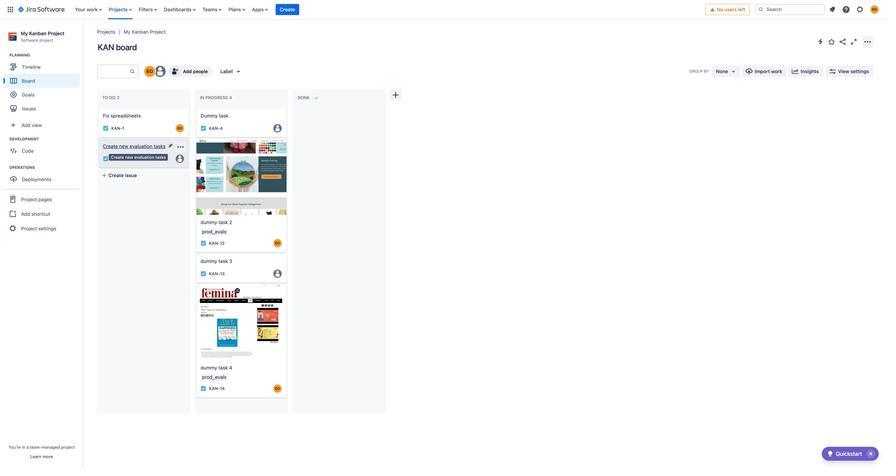Task type: describe. For each thing, give the bounding box(es) containing it.
search image
[[759, 7, 764, 12]]

to do element
[[102, 95, 121, 100]]

help image
[[842, 5, 851, 14]]

goal image
[[10, 92, 17, 98]]

notifications image
[[829, 5, 837, 14]]

1 horizontal spatial list
[[826, 3, 883, 16]]

Search this board text field
[[98, 65, 130, 78]]

operations image
[[1, 163, 9, 172]]

heading for group corresponding to the planning image
[[9, 52, 83, 58]]

0 vertical spatial task image
[[103, 156, 109, 162]]

2 vertical spatial task image
[[201, 386, 206, 391]]

planning image
[[1, 51, 9, 59]]

development image
[[1, 135, 9, 143]]

Search field
[[756, 4, 825, 15]]

task image for to do element
[[103, 126, 109, 131]]

more actions image
[[864, 38, 872, 46]]

sidebar element
[[0, 19, 83, 469]]

check image
[[826, 450, 835, 458]]



Task type: vqa. For each thing, say whether or not it's contained in the screenshot.
top heading
yes



Task type: locate. For each thing, give the bounding box(es) containing it.
group for operations icon
[[3, 165, 83, 188]]

jira software image
[[18, 5, 65, 14], [18, 5, 65, 14]]

0 vertical spatial heading
[[9, 52, 83, 58]]

1 vertical spatial heading
[[9, 136, 83, 142]]

None search field
[[756, 4, 825, 15]]

2 heading from the top
[[9, 136, 83, 142]]

create column image
[[392, 91, 400, 99]]

1 heading from the top
[[9, 52, 83, 58]]

primary element
[[4, 0, 706, 19]]

0 horizontal spatial list
[[72, 0, 706, 19]]

create issue image
[[192, 134, 200, 142]]

heading for group for development icon
[[9, 136, 83, 142]]

2 vertical spatial heading
[[9, 165, 83, 170]]

in progress element
[[200, 95, 234, 100]]

appswitcher icon image
[[6, 5, 15, 14]]

sidebar navigation image
[[76, 28, 91, 42]]

star kan board image
[[828, 38, 836, 46]]

heading
[[9, 52, 83, 58], [9, 136, 83, 142], [9, 165, 83, 170]]

banner
[[0, 0, 888, 19]]

settings image
[[856, 5, 865, 14]]

1 vertical spatial task image
[[201, 240, 206, 246]]

3 heading from the top
[[9, 165, 83, 170]]

task image
[[103, 126, 109, 131], [201, 126, 206, 131], [201, 271, 206, 276]]

list
[[72, 0, 706, 19], [826, 3, 883, 16]]

group
[[3, 52, 83, 118], [3, 136, 83, 160], [3, 165, 83, 188], [3, 189, 80, 238]]

tooltip
[[109, 154, 168, 161]]

create issue image
[[94, 103, 102, 112], [192, 103, 200, 112], [94, 134, 102, 142], [192, 249, 200, 257]]

heading for group corresponding to operations icon
[[9, 165, 83, 170]]

group for the planning image
[[3, 52, 83, 118]]

dismiss quickstart image
[[866, 448, 877, 459]]

add people image
[[171, 67, 179, 76]]

view settings image
[[829, 67, 837, 76]]

task image
[[103, 156, 109, 162], [201, 240, 206, 246], [201, 386, 206, 391]]

task image for in progress element
[[201, 126, 206, 131]]

automations menu button icon image
[[817, 37, 825, 46]]

enter full screen image
[[850, 38, 858, 46]]

group for development icon
[[3, 136, 83, 160]]

your profile and settings image
[[871, 5, 879, 14]]

list item
[[276, 0, 299, 19]]

import image
[[745, 67, 754, 76]]



